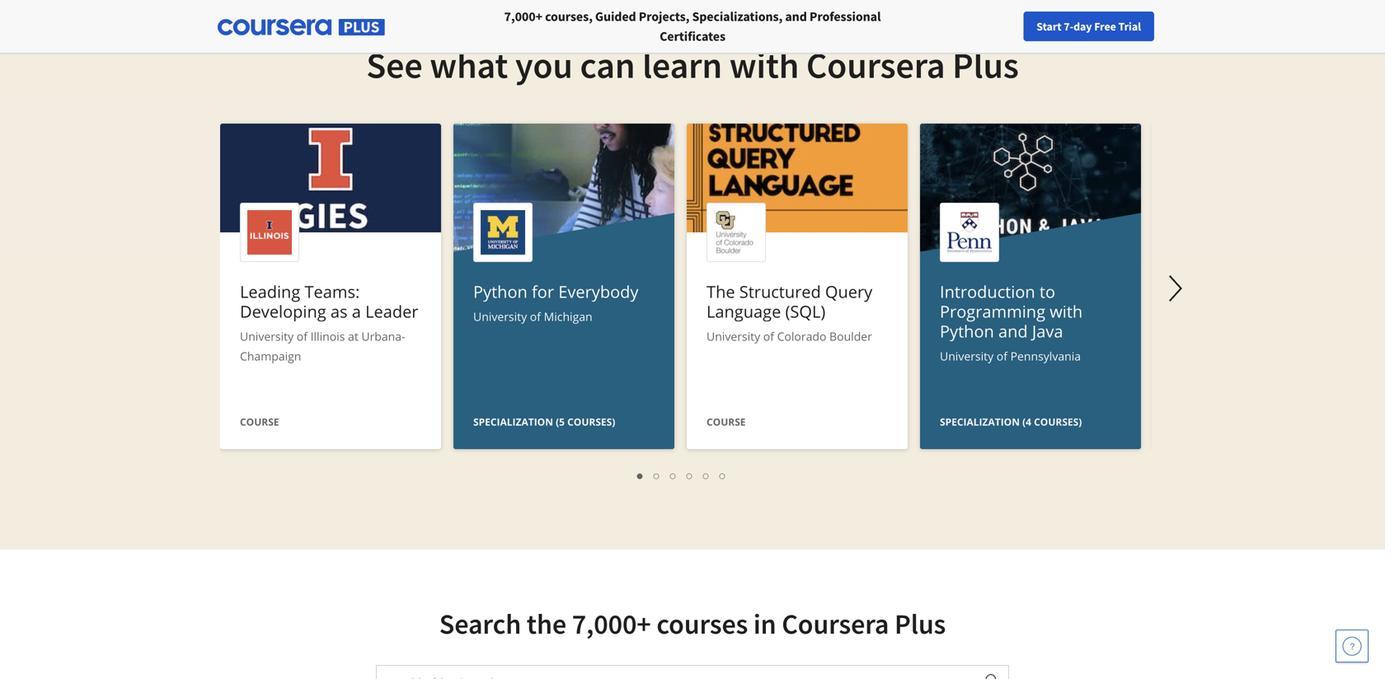 Task type: locate. For each thing, give the bounding box(es) containing it.
python for everybody university of michigan
[[473, 280, 639, 324]]

introduction to programming with python and java university of pennsylvania
[[940, 280, 1083, 364]]

and for python
[[998, 320, 1028, 343]]

leading teams: developing as a leader. university of illinois at urbana-champaign. course element
[[220, 124, 441, 453]]

python down introduction on the right of the page
[[940, 320, 994, 343]]

of left colorado
[[763, 329, 774, 344]]

6 button
[[715, 466, 731, 485]]

the structured query language (sql). university of colorado boulder. course element
[[687, 124, 908, 453]]

1 courses) from the left
[[567, 415, 615, 429]]

start
[[1037, 19, 1062, 34]]

course down champaign
[[240, 415, 279, 429]]

introduction
[[940, 280, 1035, 303]]

1 vertical spatial coursera
[[782, 606, 889, 642]]

of inside python for everybody university of michigan
[[530, 309, 541, 324]]

2
[[654, 467, 660, 483]]

of inside the leading teams: developing as a leader university of illinois at urbana- champaign
[[297, 329, 308, 344]]

what
[[430, 42, 508, 88]]

with
[[729, 42, 799, 88], [1050, 300, 1083, 323]]

with up "pennsylvania"
[[1050, 300, 1083, 323]]

with inside introduction to programming with python and java university of pennsylvania
[[1050, 300, 1083, 323]]

0 vertical spatial and
[[785, 8, 807, 25]]

and
[[785, 8, 807, 25], [998, 320, 1028, 343]]

specialization for of
[[473, 415, 553, 429]]

coursera
[[806, 42, 945, 88], [782, 606, 889, 642]]

with down specializations,
[[729, 42, 799, 88]]

4 button
[[682, 466, 698, 485]]

free
[[1094, 19, 1116, 34]]

courses) for and
[[1034, 415, 1082, 429]]

of left illinois
[[297, 329, 308, 344]]

of
[[530, 309, 541, 324], [297, 329, 308, 344], [763, 329, 774, 344], [997, 348, 1007, 364]]

0 vertical spatial python
[[473, 280, 528, 303]]

0 horizontal spatial course
[[240, 415, 279, 429]]

coursera down professional
[[806, 42, 945, 88]]

pennsylvania
[[1010, 348, 1081, 364]]

1 vertical spatial python
[[940, 320, 994, 343]]

university down language at the top right of the page
[[707, 329, 760, 344]]

projects,
[[639, 8, 690, 25]]

university left michigan
[[473, 309, 527, 324]]

of left "pennsylvania"
[[997, 348, 1007, 364]]

1 vertical spatial 7,000+
[[572, 606, 651, 642]]

7-
[[1064, 19, 1074, 34]]

6
[[720, 467, 726, 483]]

0 horizontal spatial 7,000+
[[504, 8, 543, 25]]

1 horizontal spatial courses)
[[1034, 415, 1082, 429]]

1 specialization from the left
[[473, 415, 553, 429]]

0 vertical spatial 7,000+
[[504, 8, 543, 25]]

1 horizontal spatial plus
[[952, 42, 1019, 88]]

2 courses) from the left
[[1034, 415, 1082, 429]]

urbana-
[[361, 329, 405, 344]]

for
[[532, 280, 554, 303]]

plus
[[952, 42, 1019, 88], [895, 606, 946, 642]]

list
[[228, 466, 1135, 485]]

1 vertical spatial plus
[[895, 606, 946, 642]]

1 course from the left
[[240, 415, 279, 429]]

of down the for
[[530, 309, 541, 324]]

0 horizontal spatial courses)
[[567, 415, 615, 429]]

python
[[473, 280, 528, 303], [940, 320, 994, 343]]

specialization left (4
[[940, 415, 1020, 429]]

python left the for
[[473, 280, 528, 303]]

you
[[515, 42, 573, 88]]

0 vertical spatial coursera
[[806, 42, 945, 88]]

0 horizontal spatial specialization
[[473, 415, 553, 429]]

7,000+
[[504, 8, 543, 25], [572, 606, 651, 642]]

1 horizontal spatial and
[[998, 320, 1028, 343]]

and inside introduction to programming with python and java university of pennsylvania
[[998, 320, 1028, 343]]

2 specialization from the left
[[940, 415, 1020, 429]]

trial
[[1118, 19, 1141, 34]]

0 horizontal spatial plus
[[895, 606, 946, 642]]

0 horizontal spatial with
[[729, 42, 799, 88]]

structured
[[739, 280, 821, 303]]

university
[[473, 309, 527, 324], [240, 329, 294, 344], [707, 329, 760, 344], [940, 348, 994, 364]]

search the 7,000+ courses in coursera plus
[[439, 606, 946, 642]]

leader
[[365, 300, 418, 323]]

7,000+ right the
[[572, 606, 651, 642]]

the structured query language (sql) university of colorado boulder
[[707, 280, 873, 344]]

university down programming
[[940, 348, 994, 364]]

2 course from the left
[[707, 415, 746, 429]]

None search field
[[227, 10, 622, 43]]

1 horizontal spatial python
[[940, 320, 994, 343]]

introduction to programming with python and java. university of pennsylvania. specialization (4 courses) element
[[920, 124, 1141, 578]]

and inside 7,000+ courses, guided projects, specializations, and professional certificates
[[785, 8, 807, 25]]

find
[[1034, 19, 1055, 34]]

0 horizontal spatial python
[[473, 280, 528, 303]]

1 horizontal spatial specialization
[[940, 415, 1020, 429]]

1 horizontal spatial course
[[707, 415, 746, 429]]

at
[[348, 329, 358, 344]]

1 vertical spatial and
[[998, 320, 1028, 343]]

specialization left (5
[[473, 415, 553, 429]]

and for specializations,
[[785, 8, 807, 25]]

1 horizontal spatial with
[[1050, 300, 1083, 323]]

see
[[366, 42, 423, 88]]

courses) for michigan
[[567, 415, 615, 429]]

university up champaign
[[240, 329, 294, 344]]

of inside introduction to programming with python and java university of pennsylvania
[[997, 348, 1007, 364]]

leading
[[240, 280, 300, 303]]

course up 6
[[707, 415, 746, 429]]

courses)
[[567, 415, 615, 429], [1034, 415, 1082, 429]]

the
[[707, 280, 735, 303]]

and left java
[[998, 320, 1028, 343]]

new
[[1081, 19, 1103, 34]]

specialization
[[473, 415, 553, 429], [940, 415, 1020, 429]]

0 horizontal spatial and
[[785, 8, 807, 25]]

coursera right in at the right bottom
[[782, 606, 889, 642]]

1 vertical spatial with
[[1050, 300, 1083, 323]]

course
[[240, 415, 279, 429], [707, 415, 746, 429]]

and left professional
[[785, 8, 807, 25]]

leading teams: developing as a leader university of illinois at urbana- champaign
[[240, 280, 418, 364]]

courses) right (5
[[567, 415, 615, 429]]

(5
[[556, 415, 565, 429]]

courses) right (4
[[1034, 415, 1082, 429]]

champaign
[[240, 348, 301, 364]]

7,000+ left courses,
[[504, 8, 543, 25]]



Task type: describe. For each thing, give the bounding box(es) containing it.
programming
[[940, 300, 1045, 323]]

colorado
[[777, 329, 826, 344]]

learn
[[642, 42, 722, 88]]

0 vertical spatial with
[[729, 42, 799, 88]]

day
[[1074, 19, 1092, 34]]

university inside introduction to programming with python and java university of pennsylvania
[[940, 348, 994, 364]]

the
[[527, 606, 566, 642]]

courses,
[[545, 8, 593, 25]]

boulder
[[829, 329, 872, 344]]

course for leading teams: developing as a leader
[[240, 415, 279, 429]]

university inside python for everybody university of michigan
[[473, 309, 527, 324]]

query
[[825, 280, 873, 303]]

search
[[439, 606, 521, 642]]

language
[[707, 300, 781, 323]]

of inside the structured query language (sql) university of colorado boulder
[[763, 329, 774, 344]]

guided
[[595, 8, 636, 25]]

find your new career link
[[1025, 16, 1145, 37]]

specialization for python
[[940, 415, 1020, 429]]

(4
[[1022, 415, 1031, 429]]

developing
[[240, 300, 326, 323]]

courses
[[657, 606, 748, 642]]

7,000+ inside 7,000+ courses, guided projects, specializations, and professional certificates
[[504, 8, 543, 25]]

career
[[1105, 19, 1137, 34]]

specializations,
[[692, 8, 783, 25]]

next slide image
[[1156, 269, 1196, 308]]

3
[[670, 467, 677, 483]]

4
[[687, 467, 693, 483]]

find your new career
[[1034, 19, 1137, 34]]

2 button
[[649, 466, 665, 485]]

python inside introduction to programming with python and java university of pennsylvania
[[940, 320, 994, 343]]

5
[[703, 467, 710, 483]]

1 horizontal spatial 7,000+
[[572, 606, 651, 642]]

your
[[1057, 19, 1079, 34]]

university inside the leading teams: developing as a leader university of illinois at urbana- champaign
[[240, 329, 294, 344]]

can
[[580, 42, 635, 88]]

0 vertical spatial plus
[[952, 42, 1019, 88]]

3 button
[[665, 466, 682, 485]]

michigan
[[544, 309, 593, 324]]

illinois
[[310, 329, 345, 344]]

python for everybody. university of michigan. specialization (5 courses) element
[[453, 124, 674, 578]]

to
[[1040, 280, 1055, 303]]

start 7-day free trial button
[[1023, 12, 1154, 41]]

7,000+ courses, guided projects, specializations, and professional certificates
[[504, 8, 881, 45]]

a
[[352, 300, 361, 323]]

university inside the structured query language (sql) university of colorado boulder
[[707, 329, 760, 344]]

coursera plus image
[[218, 19, 385, 36]]

start 7-day free trial
[[1037, 19, 1141, 34]]

specialization (5 courses)
[[473, 415, 615, 429]]

in
[[753, 606, 776, 642]]

teams:
[[305, 280, 360, 303]]

specialization (4 courses)
[[940, 415, 1082, 429]]

python inside python for everybody university of michigan
[[473, 280, 528, 303]]

course for the structured query language (sql)
[[707, 415, 746, 429]]

1
[[637, 467, 644, 483]]

see what you can learn with coursera plus
[[366, 42, 1019, 88]]

Search the 7,000+ courses in Coursera Plus text field
[[377, 666, 974, 679]]

list containing 1
[[228, 466, 1135, 485]]

java
[[1032, 320, 1063, 343]]

professional
[[810, 8, 881, 25]]

everybody
[[558, 280, 639, 303]]

5 button
[[698, 466, 715, 485]]

help center image
[[1342, 637, 1362, 656]]

(sql)
[[785, 300, 826, 323]]

certificates
[[660, 28, 725, 45]]

1 button
[[632, 466, 649, 485]]

as
[[331, 300, 348, 323]]



Task type: vqa. For each thing, say whether or not it's contained in the screenshot.
"!" within Welcome to Introduction to Generative AI ! We're glad you're here. Start learning today by watching your first video: Introduction to Generative AI.
no



